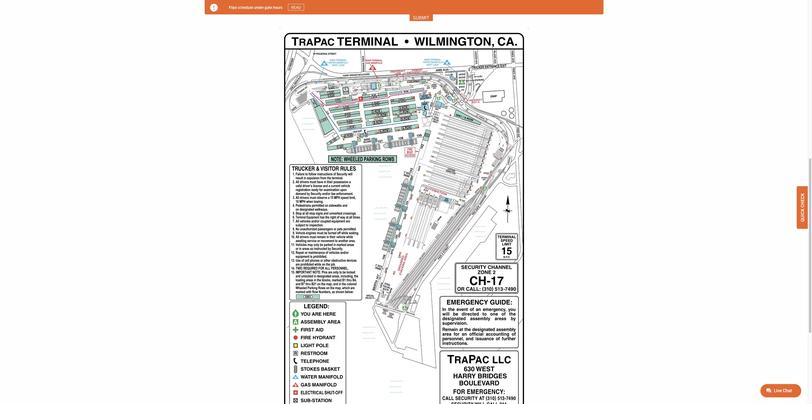 Task type: vqa. For each thing, say whether or not it's contained in the screenshot.
submit
yes



Task type: describe. For each thing, give the bounding box(es) containing it.
flips schedule under gate hours
[[229, 5, 283, 10]]

under
[[254, 5, 264, 10]]

quick check
[[801, 194, 806, 222]]

schedule
[[238, 5, 253, 10]]

quick check link
[[798, 187, 809, 229]]

check
[[801, 194, 806, 208]]

gate
[[265, 5, 272, 10]]



Task type: locate. For each thing, give the bounding box(es) containing it.
solid image
[[210, 4, 218, 12]]

quick
[[801, 209, 806, 222]]

None submit
[[410, 14, 433, 21]]

hours
[[273, 5, 283, 10]]

flips
[[229, 5, 237, 10]]

read link
[[288, 4, 305, 11]]

Message text field
[[410, 0, 594, 4]]

read
[[292, 5, 301, 10]]



